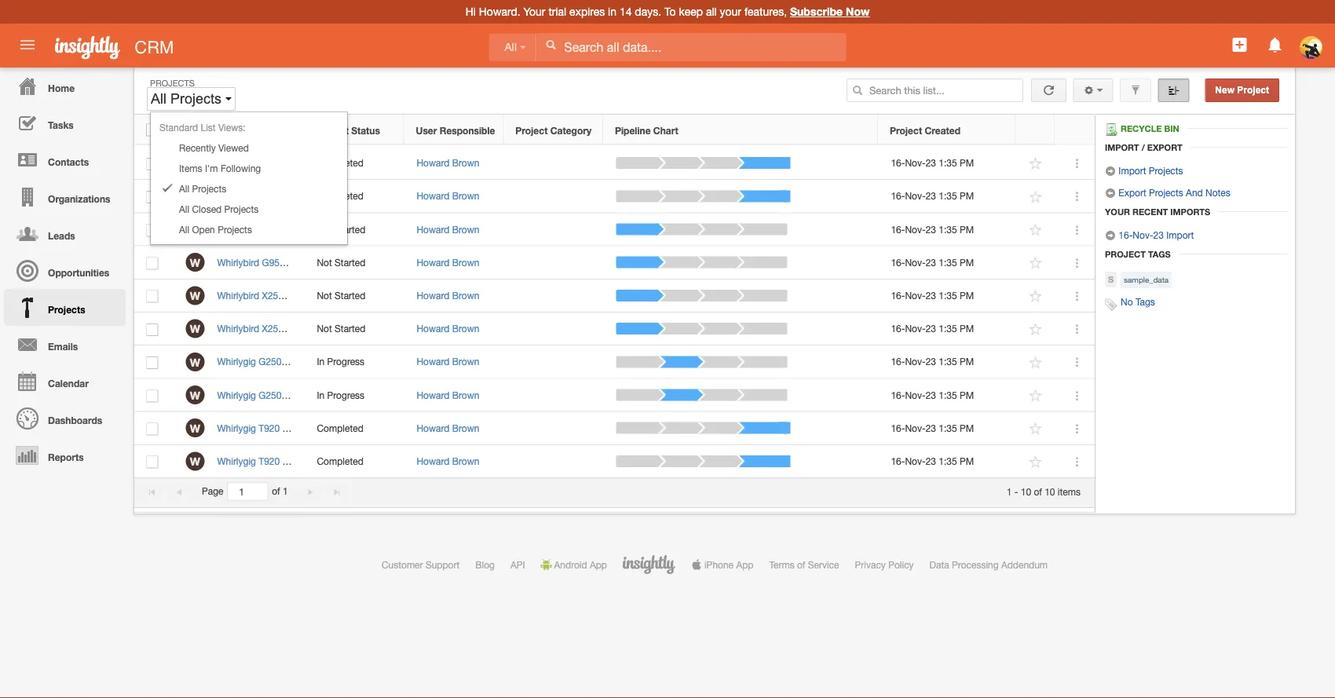 Task type: locate. For each thing, give the bounding box(es) containing it.
projects link
[[4, 289, 126, 326]]

10 pm from the top
[[960, 456, 974, 467]]

not started for -
[[317, 224, 366, 235]]

0 vertical spatial warbucks
[[300, 191, 342, 202]]

10 16-nov-23 1:35 pm cell from the top
[[879, 445, 1017, 478]]

warbucks
[[300, 191, 342, 202], [292, 323, 335, 334], [289, 456, 331, 467]]

6 16-nov-23 1:35 pm cell from the top
[[879, 313, 1017, 346]]

10 howard brown from the top
[[417, 456, 480, 467]]

howard for martin
[[417, 257, 450, 268]]

4 started from the top
[[335, 323, 366, 334]]

corp. right the sirius
[[320, 257, 343, 268]]

1 horizontal spatial 1
[[1007, 486, 1012, 497]]

w link for whirlybird g950 - globex - albert lee
[[186, 220, 205, 239]]

10 16-nov-23 1:35 pm from the top
[[891, 456, 974, 467]]

g250
[[259, 356, 282, 367], [259, 390, 282, 401]]

0 vertical spatial progress
[[327, 356, 365, 367]]

16-nov-23 1:35 pm
[[891, 158, 974, 169], [891, 191, 974, 202], [891, 224, 974, 235], [891, 257, 974, 268], [891, 290, 974, 301], [891, 323, 974, 334], [891, 356, 974, 367], [891, 390, 974, 401], [891, 423, 974, 434], [891, 456, 974, 467]]

1 horizontal spatial export
[[1148, 142, 1183, 152]]

corp. for trading
[[365, 423, 389, 434]]

9 1:35 from the top
[[939, 423, 957, 434]]

project name
[[217, 125, 278, 136]]

9 w row from the top
[[134, 412, 1095, 445]]

projects up standard list views:
[[170, 91, 222, 107]]

10 w from the top
[[190, 455, 200, 468]]

whirlybird g950 - sirius corp. - tina martin
[[217, 257, 399, 268]]

1 vertical spatial whirlwinder
[[217, 191, 267, 202]]

2 app from the left
[[736, 559, 754, 570]]

2 follow image from the top
[[1029, 388, 1044, 403]]

industries down whirlygig t920 - nakatomi trading corp. - samantha wright link
[[333, 456, 375, 467]]

standard
[[159, 122, 198, 133]]

howard for mills
[[417, 191, 450, 202]]

- left albert
[[327, 224, 330, 235]]

1:35 for martin
[[939, 257, 957, 268]]

2 in from the top
[[317, 390, 325, 401]]

1 horizontal spatial app
[[736, 559, 754, 570]]

t920 left nakatomi
[[259, 423, 280, 434]]

warbucks for x250
[[292, 323, 335, 334]]

project for project tags
[[1105, 249, 1146, 259]]

follow image for sakda
[[1029, 388, 1044, 403]]

0 vertical spatial whirlwinder
[[217, 158, 267, 169]]

white image
[[545, 39, 556, 50]]

category
[[550, 125, 592, 136]]

howard brown for nicole
[[417, 290, 480, 301]]

completed cell for -
[[305, 412, 405, 445]]

circle arrow left image
[[1105, 188, 1116, 199]]

whirlygig for whirlygig g250 - oceanic airlines - mark sakda
[[217, 390, 256, 401]]

export projects and notes link
[[1105, 187, 1231, 199]]

w link for whirlygig g250 - oceanic airlines - mark sakda
[[186, 386, 205, 405]]

5 howard from the top
[[417, 290, 450, 301]]

3 16-nov-23 1:35 pm cell from the top
[[879, 213, 1017, 246]]

0 vertical spatial t920
[[259, 423, 280, 434]]

whirlwinder up the all closed projects
[[217, 191, 267, 202]]

0 vertical spatial airlines
[[337, 158, 368, 169]]

progress down the whirlybird x250 - warbucks industries - carlos smith link
[[327, 356, 365, 367]]

no
[[1121, 297, 1133, 308]]

opportunities
[[48, 267, 109, 278]]

not for sirius
[[317, 257, 332, 268]]

1 vertical spatial in progress
[[317, 390, 365, 401]]

t920 up 'of 1'
[[259, 456, 280, 467]]

nov-
[[905, 158, 926, 169], [905, 191, 926, 202], [905, 224, 926, 235], [1133, 229, 1154, 240], [905, 257, 926, 268], [905, 290, 926, 301], [905, 323, 926, 334], [905, 356, 926, 367], [905, 390, 926, 401], [905, 423, 926, 434], [905, 456, 926, 467]]

all projects up closed
[[179, 183, 226, 194]]

row group containing w
[[134, 147, 1095, 478]]

whirlybird for whirlybird x250 - warbucks industries - carlos smith
[[217, 323, 259, 334]]

2 16-nov-23 1:35 pm cell from the top
[[879, 180, 1017, 213]]

whirlygig t920 - warbucks industries - wayne miyazaki link
[[217, 456, 459, 467]]

howard brown link down allen
[[417, 191, 480, 202]]

5 cell from the top
[[504, 279, 604, 313]]

1 pm from the top
[[960, 158, 974, 169]]

whirlygig g250 - jakubowski llc - barbara lane link
[[217, 356, 434, 367]]

row
[[134, 115, 1094, 145]]

globex
[[294, 224, 324, 235]]

6 cell from the top
[[504, 313, 604, 346]]

progress
[[327, 356, 365, 367], [327, 390, 365, 401]]

llc
[[343, 356, 360, 367]]

- left cynthia
[[370, 158, 374, 169]]

w for whirlwinder x520 - oceanic airlines - cynthia allen
[[190, 157, 200, 170]]

23 for smith
[[926, 323, 936, 334]]

not started up whirlybird x250 - cyberdyne systems corp. - nicole gomez
[[317, 257, 366, 268]]

standard list views:
[[159, 122, 246, 133]]

airlines
[[337, 158, 368, 169], [328, 390, 358, 401]]

1 right 1 field
[[283, 486, 288, 497]]

nov- for lane
[[905, 356, 926, 367]]

1 vertical spatial x520
[[269, 191, 291, 202]]

in down whirlygig g250 - jakubowski llc - barbara lane
[[317, 390, 325, 401]]

1 vertical spatial follow image
[[1029, 388, 1044, 403]]

in progress
[[317, 356, 365, 367], [317, 390, 365, 401]]

1 vertical spatial industries
[[337, 323, 378, 334]]

your down circle arrow left icon
[[1105, 207, 1130, 217]]

in for oceanic
[[317, 390, 325, 401]]

x250 for warbucks
[[262, 323, 284, 334]]

1:35 for allen
[[939, 158, 957, 169]]

1 in progress from the top
[[317, 356, 365, 367]]

not started
[[317, 224, 366, 235], [317, 257, 366, 268], [317, 290, 366, 301], [317, 323, 366, 334]]

5 brown from the top
[[452, 290, 480, 301]]

completed cell up whirlygig t920 - warbucks industries - wayne miyazaki link
[[305, 412, 405, 445]]

pm for smith
[[960, 323, 974, 334]]

16-nov-23 1:35 pm for lane
[[891, 356, 974, 367]]

2 w link from the top
[[186, 187, 205, 206]]

all projects inside button
[[151, 91, 225, 107]]

howard brown down allen
[[417, 191, 480, 202]]

your recent imports
[[1105, 207, 1211, 217]]

not started cell up systems
[[305, 246, 405, 279]]

not up whirlybird x250 - warbucks industries - carlos smith
[[317, 290, 332, 301]]

2 howard brown from the top
[[417, 191, 480, 202]]

1 vertical spatial your
[[1105, 207, 1130, 217]]

crm
[[135, 37, 174, 57]]

howard.
[[479, 5, 521, 18]]

app
[[590, 559, 607, 570], [736, 559, 754, 570]]

0 vertical spatial all projects
[[151, 91, 225, 107]]

not started down whirlybird x250 - cyberdyne systems corp. - nicole gomez
[[317, 323, 366, 334]]

- down whirlygig g250 - jakubowski llc - barbara lane
[[284, 390, 288, 401]]

api link
[[511, 559, 525, 570]]

all for all projects button
[[151, 91, 167, 107]]

all open projects
[[179, 224, 252, 235]]

all up standard
[[151, 91, 167, 107]]

howard brown down gomez
[[417, 323, 480, 334]]

howard brown link up 'smith'
[[417, 290, 480, 301]]

project for project name
[[217, 125, 249, 136]]

g950 for globex
[[262, 224, 285, 235]]

w for whirlygig g250 - oceanic airlines - mark sakda
[[190, 389, 200, 402]]

7 1:35 from the top
[[939, 356, 957, 367]]

7 brown from the top
[[452, 356, 480, 367]]

not left albert
[[317, 224, 332, 235]]

all projects button
[[147, 87, 236, 111]]

w link
[[186, 154, 205, 173], [186, 187, 205, 206], [186, 220, 205, 239], [186, 253, 205, 272], [186, 286, 205, 305], [186, 319, 205, 338], [186, 353, 205, 371], [186, 386, 205, 405], [186, 419, 205, 438], [186, 452, 205, 471]]

1 vertical spatial progress
[[327, 390, 365, 401]]

0 vertical spatial oceanic
[[300, 158, 334, 169]]

1 vertical spatial airlines
[[328, 390, 358, 401]]

3 w from the top
[[190, 223, 200, 236]]

2 horizontal spatial of
[[1034, 486, 1042, 497]]

project up viewed
[[217, 125, 249, 136]]

-
[[293, 158, 297, 169], [370, 158, 374, 169], [293, 191, 297, 202], [388, 191, 392, 202], [288, 224, 291, 235], [327, 224, 330, 235], [288, 257, 291, 268], [346, 257, 350, 268], [286, 290, 290, 301], [406, 290, 410, 301], [286, 323, 290, 334], [381, 323, 385, 334], [284, 356, 288, 367], [363, 356, 367, 367], [284, 390, 288, 401], [361, 390, 365, 401], [282, 423, 286, 434], [392, 423, 395, 434], [282, 456, 286, 467], [377, 456, 381, 467], [1015, 486, 1018, 497]]

recently viewed
[[179, 142, 249, 153]]

project
[[1238, 85, 1270, 95], [217, 125, 249, 136], [316, 125, 349, 136], [516, 125, 548, 136], [890, 125, 922, 136], [1105, 249, 1146, 259]]

recycle
[[1121, 124, 1162, 134]]

whirlygig g250 - oceanic airlines - mark sakda link
[[217, 390, 426, 401]]

4 follow image from the top
[[1029, 289, 1044, 304]]

7 howard brown link from the top
[[417, 356, 480, 367]]

follow image for martin
[[1029, 256, 1044, 271]]

of right terms
[[797, 559, 806, 570]]

mills
[[423, 191, 442, 202]]

6 1:35 from the top
[[939, 323, 957, 334]]

1 vertical spatial x250
[[262, 323, 284, 334]]

project up whirlwinder x520 - oceanic airlines - cynthia allen link
[[316, 125, 349, 136]]

howard for nicole
[[417, 290, 450, 301]]

whirlygig
[[217, 356, 256, 367], [217, 390, 256, 401], [217, 423, 256, 434], [217, 456, 256, 467]]

16- for samantha
[[891, 423, 905, 434]]

not started cell for systems
[[305, 279, 405, 313]]

0 vertical spatial your
[[524, 5, 546, 18]]

6 pm from the top
[[960, 323, 974, 334]]

0 vertical spatial follow image
[[1029, 156, 1044, 171]]

Search this list... text field
[[847, 79, 1024, 102]]

not up whirlygig g250 - jakubowski llc - barbara lane link
[[317, 323, 332, 334]]

3 completed from the top
[[317, 423, 364, 434]]

whirlwinder for whirlwinder x520 - oceanic airlines - cynthia allen
[[217, 158, 267, 169]]

pipeline
[[615, 125, 651, 136]]

7 w link from the top
[[186, 353, 205, 371]]

howard brown for martin
[[417, 257, 480, 268]]

10 howard from the top
[[417, 456, 450, 467]]

follow image
[[1029, 156, 1044, 171], [1029, 388, 1044, 403], [1029, 455, 1044, 470]]

0 vertical spatial in progress
[[317, 356, 365, 367]]

8 1:35 from the top
[[939, 390, 957, 401]]

opportunities link
[[4, 252, 126, 289]]

not started cell for -
[[305, 213, 405, 246]]

views:
[[218, 122, 246, 133]]

1 howard brown link from the top
[[417, 158, 480, 169]]

9 w link from the top
[[186, 419, 205, 438]]

- left "tina"
[[346, 257, 350, 268]]

oceanic for completed
[[300, 158, 334, 169]]

16- for martin
[[891, 257, 905, 268]]

project left created
[[890, 125, 922, 136]]

warbucks down cyberdyne
[[292, 323, 335, 334]]

warbucks down whirlwinder x520 - oceanic airlines - cynthia allen
[[300, 191, 342, 202]]

app right android
[[590, 559, 607, 570]]

howard up 'smith'
[[417, 290, 450, 301]]

10 w link from the top
[[186, 452, 205, 471]]

in progress up whirlygig t920 - nakatomi trading corp. - samantha wright
[[317, 390, 365, 401]]

howard down mills
[[417, 224, 450, 235]]

1 16-nov-23 1:35 pm cell from the top
[[879, 147, 1017, 180]]

howard brown link down wright
[[417, 456, 480, 467]]

1:35
[[939, 158, 957, 169], [939, 191, 957, 202], [939, 224, 957, 235], [939, 257, 957, 268], [939, 290, 957, 301], [939, 323, 957, 334], [939, 356, 957, 367], [939, 390, 957, 401], [939, 423, 957, 434], [939, 456, 957, 467]]

2 vertical spatial corp.
[[365, 423, 389, 434]]

industries
[[344, 191, 386, 202], [337, 323, 378, 334], [333, 456, 375, 467]]

in progress cell
[[305, 346, 405, 379], [305, 379, 405, 412]]

0 vertical spatial g950
[[262, 224, 285, 235]]

10 w row from the top
[[134, 445, 1095, 478]]

0 vertical spatial industries
[[344, 191, 386, 202]]

4 completed from the top
[[317, 456, 364, 467]]

1 vertical spatial oceanic
[[290, 390, 325, 401]]

- left nicole
[[406, 290, 410, 301]]

g950 left the sirius
[[262, 257, 285, 268]]

1 vertical spatial g950
[[262, 257, 285, 268]]

4 brown from the top
[[452, 257, 480, 268]]

0 vertical spatial import
[[1105, 142, 1140, 152]]

None checkbox
[[146, 158, 158, 170], [146, 257, 158, 270], [146, 290, 158, 303], [146, 324, 158, 336], [146, 357, 158, 369], [146, 456, 158, 469], [146, 158, 158, 170], [146, 257, 158, 270], [146, 290, 158, 303], [146, 324, 158, 336], [146, 357, 158, 369], [146, 456, 158, 469]]

brown for allen
[[452, 158, 480, 169]]

all left open
[[179, 224, 189, 235]]

howard down 'smith'
[[417, 356, 450, 367]]

16-nov-23 1:35 pm cell for miyazaki
[[879, 445, 1017, 478]]

None checkbox
[[146, 124, 158, 136], [146, 191, 158, 204], [146, 224, 158, 237], [146, 390, 158, 402], [146, 423, 158, 436], [146, 124, 158, 136], [146, 191, 158, 204], [146, 224, 158, 237], [146, 390, 158, 402], [146, 423, 158, 436]]

oceanic
[[300, 158, 334, 169], [290, 390, 325, 401]]

t920
[[259, 423, 280, 434], [259, 456, 280, 467]]

whirlybird x250 - cyberdyne systems corp. - nicole gomez
[[217, 290, 472, 301]]

1 vertical spatial import
[[1119, 165, 1147, 176]]

whirlybird x250 - warbucks industries - carlos smith link
[[217, 323, 449, 334]]

2 vertical spatial industries
[[333, 456, 375, 467]]

3 not from the top
[[317, 290, 332, 301]]

completed for cynthia
[[317, 158, 364, 169]]

7 cell from the top
[[504, 346, 604, 379]]

4 1:35 from the top
[[939, 257, 957, 268]]

3 follow image from the top
[[1029, 455, 1044, 470]]

cell for lane
[[504, 346, 604, 379]]

completed cell down project status
[[305, 147, 405, 180]]

x520 for oceanic
[[269, 158, 291, 169]]

1 completed cell from the top
[[305, 147, 405, 180]]

not started cell down "tina"
[[305, 279, 405, 313]]

g250 down whirlygig g250 - jakubowski llc - barbara lane
[[259, 390, 282, 401]]

16-nov-23 import
[[1116, 229, 1194, 240]]

1 horizontal spatial your
[[1105, 207, 1130, 217]]

0 horizontal spatial 1
[[283, 486, 288, 497]]

8 howard from the top
[[417, 390, 450, 401]]

app for android app
[[590, 559, 607, 570]]

privacy
[[855, 559, 886, 570]]

2 vertical spatial warbucks
[[289, 456, 331, 467]]

1 vertical spatial corp.
[[380, 290, 403, 301]]

x250 up whirlygig g250 - jakubowski llc - barbara lane
[[262, 323, 284, 334]]

3 brown from the top
[[452, 224, 480, 235]]

howard brown link for miyazaki
[[417, 456, 480, 467]]

items
[[1058, 486, 1081, 497]]

1 x520 from the top
[[269, 158, 291, 169]]

0 horizontal spatial export
[[1119, 187, 1147, 198]]

1 not started cell from the top
[[305, 213, 405, 246]]

x520 down name
[[269, 158, 291, 169]]

2 progress from the top
[[327, 390, 365, 401]]

project down circle arrow right icon
[[1105, 249, 1146, 259]]

completed
[[317, 158, 364, 169], [317, 191, 364, 202], [317, 423, 364, 434], [317, 456, 364, 467]]

2 howard from the top
[[417, 191, 450, 202]]

subscribe now link
[[790, 5, 870, 18]]

0 vertical spatial x250
[[262, 290, 284, 301]]

1 in progress cell from the top
[[305, 346, 405, 379]]

import projects link
[[1105, 165, 1184, 177]]

android app link
[[541, 559, 607, 570]]

1 started from the top
[[335, 224, 366, 235]]

4 howard brown link from the top
[[417, 257, 480, 268]]

w link for whirlybird x250 - warbucks industries - carlos smith
[[186, 319, 205, 338]]

1 vertical spatial g250
[[259, 390, 282, 401]]

1:35 for samantha
[[939, 423, 957, 434]]

in progress down the whirlybird x250 - warbucks industries - carlos smith link
[[317, 356, 365, 367]]

1 vertical spatial export
[[1119, 187, 1147, 198]]

policy
[[889, 559, 914, 570]]

project right "new"
[[1238, 85, 1270, 95]]

items i'm following
[[179, 163, 261, 174]]

4 w link from the top
[[186, 253, 205, 272]]

howard brown for sakda
[[417, 390, 480, 401]]

16-nov-23 import link
[[1105, 229, 1194, 241]]

not started cell up "tina"
[[305, 213, 405, 246]]

16- for sakda
[[891, 390, 905, 401]]

cell for smith
[[504, 313, 604, 346]]

howard up mills
[[417, 158, 450, 169]]

8 howard brown from the top
[[417, 390, 480, 401]]

whirlybird x250 - warbucks industries - carlos smith
[[217, 323, 442, 334]]

project created
[[890, 125, 961, 136]]

in progress cell for airlines
[[305, 379, 405, 412]]

nov- for mills
[[905, 191, 926, 202]]

all for all projects link
[[179, 183, 189, 194]]

0 vertical spatial x520
[[269, 158, 291, 169]]

howard brown up 'smith'
[[417, 290, 480, 301]]

16- for smith
[[891, 323, 905, 334]]

of left the items
[[1034, 486, 1042, 497]]

all left closed
[[179, 203, 189, 214]]

8 16-nov-23 1:35 pm cell from the top
[[879, 379, 1017, 412]]

howard for sakda
[[417, 390, 450, 401]]

8 howard brown link from the top
[[417, 390, 480, 401]]

circle arrow right image
[[1105, 230, 1116, 241]]

whirlygig for whirlygig t920 - nakatomi trading corp. - samantha wright
[[217, 423, 256, 434]]

16-nov-23 1:35 pm cell for allen
[[879, 147, 1017, 180]]

howard brown link for nicole
[[417, 290, 480, 301]]

jakubowski
[[290, 356, 340, 367]]

9 brown from the top
[[452, 423, 480, 434]]

whirlwinder down viewed
[[217, 158, 267, 169]]

1 w row from the top
[[134, 147, 1095, 180]]

16-nov-23 1:35 pm cell
[[879, 147, 1017, 180], [879, 180, 1017, 213], [879, 213, 1017, 246], [879, 246, 1017, 279], [879, 279, 1017, 313], [879, 313, 1017, 346], [879, 346, 1017, 379], [879, 379, 1017, 412], [879, 412, 1017, 445], [879, 445, 1017, 478]]

w for whirlybird g950 - sirius corp. - tina martin
[[190, 256, 200, 269]]

1 w from the top
[[190, 157, 200, 170]]

howard brown up gomez
[[417, 257, 480, 268]]

brown for mills
[[452, 191, 480, 202]]

2 started from the top
[[335, 257, 366, 268]]

- left samantha
[[392, 423, 395, 434]]

navigation
[[0, 68, 126, 474]]

howard brown down 'smith'
[[417, 356, 480, 367]]

calendar link
[[4, 363, 126, 400]]

nov- for smith
[[905, 323, 926, 334]]

2 whirlwinder from the top
[[217, 191, 267, 202]]

project left category
[[516, 125, 548, 136]]

4 not from the top
[[317, 323, 332, 334]]

howard brown up wright
[[417, 390, 480, 401]]

- left carlos
[[381, 323, 385, 334]]

23 for martin
[[926, 257, 936, 268]]

1:35 for lane
[[939, 356, 957, 367]]

4 completed cell from the top
[[305, 445, 405, 478]]

started for systems
[[335, 290, 366, 301]]

cell
[[504, 147, 604, 180], [504, 180, 604, 213], [504, 213, 604, 246], [504, 246, 604, 279], [504, 279, 604, 313], [504, 313, 604, 346], [504, 346, 604, 379], [504, 379, 604, 412], [504, 412, 604, 445], [504, 445, 604, 478]]

w link for whirlwinder x520 - oceanic airlines - cynthia allen
[[186, 154, 205, 173]]

1 horizontal spatial 10
[[1045, 486, 1055, 497]]

not for warbucks
[[317, 323, 332, 334]]

completed cell
[[305, 147, 405, 180], [305, 180, 405, 213], [305, 412, 405, 445], [305, 445, 405, 478]]

1 vertical spatial t920
[[259, 456, 280, 467]]

completed down project status
[[317, 158, 364, 169]]

2 w from the top
[[190, 190, 200, 203]]

row group
[[134, 147, 1095, 478]]

6 follow image from the top
[[1029, 355, 1044, 370]]

not started cell
[[305, 213, 405, 246], [305, 246, 405, 279], [305, 279, 405, 313], [305, 313, 405, 346]]

corp. right trading
[[365, 423, 389, 434]]

oceanic up 'whirlwinder x520 - warbucks industries - roger mills'
[[300, 158, 334, 169]]

corp. for systems
[[380, 290, 403, 301]]

4 not started from the top
[[317, 323, 366, 334]]

notifications image
[[1266, 35, 1285, 54]]

nov- for nicole
[[905, 290, 926, 301]]

howard brown link down 'smith'
[[417, 356, 480, 367]]

not started cell for corp.
[[305, 246, 405, 279]]

0 horizontal spatial 10
[[1021, 486, 1032, 497]]

howard right carlos
[[417, 323, 450, 334]]

contacts link
[[4, 141, 126, 178]]

whirlybird for whirlybird g950 - sirius corp. - tina martin
[[217, 257, 259, 268]]

16- for mills
[[891, 191, 905, 202]]

8 16-nov-23 1:35 pm from the top
[[891, 390, 974, 401]]

2 in progress from the top
[[317, 390, 365, 401]]

6 w link from the top
[[186, 319, 205, 338]]

app right iphone
[[736, 559, 754, 570]]

2 vertical spatial follow image
[[1029, 455, 1044, 470]]

1 whirlybird from the top
[[217, 224, 259, 235]]

terms
[[769, 559, 795, 570]]

howard brown link up gomez
[[417, 257, 480, 268]]

howard brown up the miyazaki
[[417, 423, 480, 434]]

7 howard from the top
[[417, 356, 450, 367]]

1 cell from the top
[[504, 147, 604, 180]]

howard for miyazaki
[[417, 456, 450, 467]]

completed up whirlygig t920 - warbucks industries - wayne miyazaki link
[[317, 423, 364, 434]]

data processing addendum
[[930, 559, 1048, 570]]

started up "tina"
[[335, 224, 366, 235]]

- left roger
[[388, 191, 392, 202]]

iphone app link
[[691, 559, 754, 570]]

5 w from the top
[[190, 289, 200, 302]]

now
[[846, 5, 870, 18]]

1 vertical spatial all projects
[[179, 183, 226, 194]]

- left 'mark'
[[361, 390, 365, 401]]

9 pm from the top
[[960, 423, 974, 434]]

5 pm from the top
[[960, 290, 974, 301]]

2 w row from the top
[[134, 180, 1095, 213]]

started up the whirlybird x250 - cyberdyne systems corp. - nicole gomez link in the top left of the page
[[335, 257, 366, 268]]

0 vertical spatial in
[[317, 356, 325, 367]]

albert
[[333, 224, 358, 235]]

1 1 from the left
[[283, 486, 288, 497]]

10 brown from the top
[[452, 456, 480, 467]]

not up cyberdyne
[[317, 257, 332, 268]]

recycle bin link
[[1105, 123, 1187, 136]]

howard up nicole
[[417, 257, 450, 268]]

6 16-nov-23 1:35 pm from the top
[[891, 323, 974, 334]]

0 horizontal spatial your
[[524, 5, 546, 18]]

api
[[511, 559, 525, 570]]

0 vertical spatial corp.
[[320, 257, 343, 268]]

1 howard brown from the top
[[417, 158, 480, 169]]

all inside button
[[151, 91, 167, 107]]

x250 left cyberdyne
[[262, 290, 284, 301]]

howard brown link up the miyazaki
[[417, 423, 480, 434]]

oceanic up nakatomi
[[290, 390, 325, 401]]

pipeline chart
[[615, 125, 678, 136]]

warbucks down nakatomi
[[289, 456, 331, 467]]

mark
[[367, 390, 389, 401]]

in
[[608, 5, 617, 18]]

4 cell from the top
[[504, 246, 604, 279]]

home
[[48, 82, 75, 93]]

6 howard from the top
[[417, 323, 450, 334]]

started up llc
[[335, 323, 366, 334]]

howard brown link for martin
[[417, 257, 480, 268]]

2 brown from the top
[[452, 191, 480, 202]]

whirlybird g950 - globex - albert lee link
[[217, 224, 384, 235]]

5 1:35 from the top
[[939, 290, 957, 301]]

whirlwinder for whirlwinder x520 - warbucks industries - roger mills
[[217, 191, 267, 202]]

completed for roger
[[317, 191, 364, 202]]

16-nov-23 1:35 pm cell for lane
[[879, 346, 1017, 379]]

in progress cell for llc
[[305, 346, 405, 379]]

follow image
[[1029, 190, 1044, 204], [1029, 223, 1044, 238], [1029, 256, 1044, 271], [1029, 289, 1044, 304], [1029, 322, 1044, 337], [1029, 355, 1044, 370], [1029, 422, 1044, 437]]

corp.
[[320, 257, 343, 268], [380, 290, 403, 301], [365, 423, 389, 434]]

industries down systems
[[337, 323, 378, 334]]

16- for lane
[[891, 356, 905, 367]]

industries for roger
[[344, 191, 386, 202]]

2 t920 from the top
[[259, 456, 280, 467]]

import down imports
[[1167, 229, 1194, 240]]

follow image for samantha
[[1029, 422, 1044, 437]]

2 not started from the top
[[317, 257, 366, 268]]

export
[[1148, 142, 1183, 152], [1119, 187, 1147, 198]]

howard brown link down gomez
[[417, 323, 480, 334]]

completed up albert
[[317, 191, 364, 202]]

roger
[[395, 191, 420, 202]]

w row
[[134, 147, 1095, 180], [134, 180, 1095, 213], [134, 213, 1095, 246], [134, 246, 1095, 279], [134, 279, 1095, 313], [134, 313, 1095, 346], [134, 346, 1095, 379], [134, 379, 1095, 412], [134, 412, 1095, 445], [134, 445, 1095, 478]]

1 vertical spatial warbucks
[[292, 323, 335, 334]]

1 horizontal spatial of
[[797, 559, 806, 570]]

- left jakubowski
[[284, 356, 288, 367]]

all for all open projects link
[[179, 224, 189, 235]]

16-nov-23 1:35 pm cell for samantha
[[879, 412, 1017, 445]]

howard right "wayne"
[[417, 456, 450, 467]]

4 16-nov-23 1:35 pm cell from the top
[[879, 246, 1017, 279]]

not started up the whirlybird x250 - warbucks industries - carlos smith link
[[317, 290, 366, 301]]

1 vertical spatial in
[[317, 390, 325, 401]]

w for whirlwinder x520 - warbucks industries - roger mills
[[190, 190, 200, 203]]

1 x250 from the top
[[262, 290, 284, 301]]

8 pm from the top
[[960, 390, 974, 401]]

0 vertical spatial g250
[[259, 356, 282, 367]]

row containing project name
[[134, 115, 1094, 145]]

0 horizontal spatial app
[[590, 559, 607, 570]]

sample_data link
[[1121, 272, 1172, 288]]

howard brown down the "user responsible"
[[417, 158, 480, 169]]



Task type: vqa. For each thing, say whether or not it's contained in the screenshot.
1:35 associated with Sakda
yes



Task type: describe. For each thing, give the bounding box(es) containing it.
1:35 for sakda
[[939, 390, 957, 401]]

android
[[554, 559, 587, 570]]

whirlybird for whirlybird x250 - cyberdyne systems corp. - nicole gomez
[[217, 290, 259, 301]]

responsible
[[440, 125, 495, 136]]

all down howard.
[[505, 41, 517, 53]]

open
[[192, 224, 215, 235]]

2 vertical spatial import
[[1167, 229, 1194, 240]]

all
[[706, 5, 717, 18]]

project category
[[516, 125, 592, 136]]

name
[[252, 125, 278, 136]]

export projects and notes
[[1116, 187, 1231, 198]]

pm for lane
[[960, 356, 974, 367]]

completed for wayne
[[317, 456, 364, 467]]

i'm
[[205, 163, 218, 174]]

8 w row from the top
[[134, 379, 1095, 412]]

data processing addendum link
[[930, 559, 1048, 570]]

projects up export projects and notes link
[[1149, 165, 1184, 176]]

warbucks for x520
[[300, 191, 342, 202]]

sirius
[[294, 257, 317, 268]]

your
[[720, 5, 742, 18]]

and
[[1186, 187, 1203, 198]]

customer
[[382, 559, 423, 570]]

tasks
[[48, 119, 74, 130]]

0 horizontal spatial of
[[272, 486, 280, 497]]

projects inside button
[[170, 91, 222, 107]]

- up 'of 1'
[[282, 456, 286, 467]]

airlines for in progress
[[328, 390, 358, 401]]

industries for carlos
[[337, 323, 378, 334]]

navigation containing home
[[0, 68, 126, 474]]

- right llc
[[363, 356, 367, 367]]

all link
[[489, 33, 537, 62]]

whirlwinder x520 - warbucks industries - roger mills
[[217, 191, 442, 202]]

2 1 from the left
[[1007, 486, 1012, 497]]

w for whirlygig g250 - jakubowski llc - barbara lane
[[190, 356, 200, 369]]

user
[[416, 125, 437, 136]]

subscribe
[[790, 5, 843, 18]]

howard brown for lane
[[417, 356, 480, 367]]

howard brown link for mills
[[417, 191, 480, 202]]

completed cell for wayne
[[305, 445, 405, 478]]

show sidebar image
[[1168, 85, 1179, 96]]

16- for nicole
[[891, 290, 905, 301]]

dashboards
[[48, 415, 102, 426]]

x520 for warbucks
[[269, 191, 291, 202]]

pm for martin
[[960, 257, 974, 268]]

not started for corp.
[[317, 257, 366, 268]]

bin
[[1165, 124, 1180, 134]]

23 for sakda
[[926, 390, 936, 401]]

lee
[[361, 224, 376, 235]]

whirlybird x250 - cyberdyne systems corp. - nicole gomez link
[[217, 290, 479, 301]]

0 vertical spatial export
[[1148, 142, 1183, 152]]

pm for sakda
[[960, 390, 974, 401]]

wright
[[443, 423, 471, 434]]

privacy policy
[[855, 559, 914, 570]]

whirlwinder x520 - warbucks industries - roger mills link
[[217, 191, 450, 202]]

howard brown link for samantha
[[417, 423, 480, 434]]

import for import / export
[[1105, 142, 1140, 152]]

emails
[[48, 341, 78, 352]]

wayne
[[384, 456, 412, 467]]

circle arrow right image
[[1105, 166, 1116, 177]]

standard list views: link
[[131, 117, 347, 137]]

2 10 from the left
[[1045, 486, 1055, 497]]

data
[[930, 559, 950, 570]]

- left cyberdyne
[[286, 290, 290, 301]]

dashboards link
[[4, 400, 126, 437]]

4 w row from the top
[[134, 246, 1095, 279]]

howard for lane
[[417, 356, 450, 367]]

16-nov-23 1:35 pm for martin
[[891, 257, 974, 268]]

whirlybird g950 - sirius corp. - tina martin link
[[217, 257, 407, 268]]

support
[[426, 559, 460, 570]]

5 w row from the top
[[134, 279, 1095, 313]]

oceanic for in progress
[[290, 390, 325, 401]]

no tags link
[[1121, 297, 1155, 308]]

reports
[[48, 452, 84, 463]]

airlines for completed
[[337, 158, 368, 169]]

g950 for sirius
[[262, 257, 285, 268]]

recent
[[1133, 207, 1168, 217]]

16-nov-23 1:35 pm for smith
[[891, 323, 974, 334]]

16- for allen
[[891, 158, 905, 169]]

import projects
[[1116, 165, 1184, 176]]

16-nov-23 1:35 pm for allen
[[891, 158, 974, 169]]

completed cell for cynthia
[[305, 147, 405, 180]]

pm for nicole
[[960, 290, 974, 301]]

1 - 10 of 10 items
[[1007, 486, 1081, 497]]

completed for -
[[317, 423, 364, 434]]

days.
[[635, 5, 662, 18]]

cell for mills
[[504, 180, 604, 213]]

in progress for airlines
[[317, 390, 365, 401]]

/
[[1142, 142, 1145, 152]]

follow image for nicole
[[1029, 289, 1044, 304]]

features,
[[745, 5, 787, 18]]

status
[[351, 125, 380, 136]]

1:35 for mills
[[939, 191, 957, 202]]

howard for allen
[[417, 158, 450, 169]]

projects up your recent imports at the top right
[[1149, 187, 1184, 198]]

projects down i'm
[[192, 183, 226, 194]]

2 follow image from the top
[[1029, 223, 1044, 238]]

whirlygig g250 - jakubowski llc - barbara lane
[[217, 356, 426, 367]]

7 w row from the top
[[134, 346, 1095, 379]]

project status
[[316, 125, 380, 136]]

notes
[[1206, 187, 1231, 198]]

brown for nicole
[[452, 290, 480, 301]]

projects down crm
[[150, 78, 195, 88]]

terms of service
[[769, 559, 839, 570]]

- up whirlygig g250 - jakubowski llc - barbara lane
[[286, 323, 290, 334]]

23 for nicole
[[926, 290, 936, 301]]

items i'm following link
[[151, 158, 347, 178]]

warbucks for t920
[[289, 456, 331, 467]]

- up whirlybird g950 - globex - albert lee
[[293, 191, 297, 202]]

tina
[[352, 257, 370, 268]]

project for project created
[[890, 125, 922, 136]]

16-nov-23 1:35 pm for mills
[[891, 191, 974, 202]]

recently
[[179, 142, 216, 153]]

to
[[665, 5, 676, 18]]

project for project status
[[316, 125, 349, 136]]

projects down the all closed projects link
[[218, 224, 252, 235]]

w for whirlybird x250 - warbucks industries - carlos smith
[[190, 323, 200, 335]]

Search all data.... text field
[[537, 33, 846, 61]]

all for the all closed projects link
[[179, 203, 189, 214]]

refresh list image
[[1042, 85, 1057, 95]]

w link for whirlybird g950 - sirius corp. - tina martin
[[186, 253, 205, 272]]

brown for sakda
[[452, 390, 480, 401]]

23 for samantha
[[926, 423, 936, 434]]

3 howard brown from the top
[[417, 224, 480, 235]]

cell for samantha
[[504, 412, 604, 445]]

howard brown link for smith
[[417, 323, 480, 334]]

barbara
[[369, 356, 403, 367]]

in progress for llc
[[317, 356, 365, 367]]

1:35 for smith
[[939, 323, 957, 334]]

samantha
[[398, 423, 441, 434]]

search image
[[852, 85, 863, 96]]

chart
[[653, 125, 678, 136]]

- left the sirius
[[288, 257, 291, 268]]

systems
[[341, 290, 377, 301]]

23 inside 16-nov-23 import link
[[1154, 229, 1164, 240]]

brown for martin
[[452, 257, 480, 268]]

6 w row from the top
[[134, 313, 1095, 346]]

tags
[[1149, 249, 1171, 259]]

cog image
[[1084, 85, 1095, 96]]

brown for smith
[[452, 323, 480, 334]]

3 w row from the top
[[134, 213, 1095, 246]]

cell for martin
[[504, 246, 604, 279]]

project inside new project link
[[1238, 85, 1270, 95]]

addendum
[[1002, 559, 1048, 570]]

16-nov-23 1:35 pm for miyazaki
[[891, 456, 974, 467]]

smith
[[417, 323, 442, 334]]

projects up all open projects link
[[224, 203, 259, 214]]

- left "wayne"
[[377, 456, 381, 467]]

tasks link
[[4, 104, 126, 141]]

new project link
[[1205, 79, 1280, 102]]

whirlwinder x520 - oceanic airlines - cynthia allen
[[217, 158, 432, 169]]

16-nov-23 1:35 pm for nicole
[[891, 290, 974, 301]]

howard for smith
[[417, 323, 450, 334]]

allen
[[411, 158, 432, 169]]

organizations link
[[4, 178, 126, 215]]

no tags
[[1121, 297, 1155, 308]]

3 cell from the top
[[504, 213, 604, 246]]

3 howard from the top
[[417, 224, 450, 235]]

16-nov-23 1:35 pm cell for sakda
[[879, 379, 1017, 412]]

nov- for sakda
[[905, 390, 926, 401]]

whirlwinder x520 - oceanic airlines - cynthia allen link
[[217, 158, 440, 169]]

iphone app
[[705, 559, 754, 570]]

show list view filters image
[[1130, 85, 1141, 96]]

progress for llc
[[327, 356, 365, 367]]

trading
[[332, 423, 363, 434]]

home link
[[4, 68, 126, 104]]

1 field
[[228, 483, 267, 500]]

recycle bin
[[1121, 124, 1180, 134]]

follow image for allen
[[1029, 156, 1044, 171]]

3 16-nov-23 1:35 pm from the top
[[891, 224, 974, 235]]

closed
[[192, 203, 222, 214]]

nov- for miyazaki
[[905, 456, 926, 467]]

3 pm from the top
[[960, 224, 974, 235]]

terms of service link
[[769, 559, 839, 570]]

w link for whirlwinder x520 - warbucks industries - roger mills
[[186, 187, 205, 206]]

whirlygig t920 - nakatomi trading corp. - samantha wright link
[[217, 423, 479, 434]]

lane
[[405, 356, 426, 367]]

blog
[[475, 559, 495, 570]]

howard brown for miyazaki
[[417, 456, 480, 467]]

imports
[[1171, 207, 1211, 217]]

project tags
[[1105, 249, 1171, 259]]

processing
[[952, 559, 999, 570]]

follow image for miyazaki
[[1029, 455, 1044, 470]]

g250 for oceanic
[[259, 390, 282, 401]]

reports link
[[4, 437, 126, 474]]

1:35 for miyazaki
[[939, 456, 957, 467]]

3 1:35 from the top
[[939, 224, 957, 235]]

- left the items
[[1015, 486, 1018, 497]]

app for iphone app
[[736, 559, 754, 570]]

w link for whirlygig t920 - nakatomi trading corp. - samantha wright
[[186, 419, 205, 438]]

w for whirlybird x250 - cyberdyne systems corp. - nicole gomez
[[190, 289, 200, 302]]

- up 'whirlwinder x520 - warbucks industries - roger mills'
[[293, 158, 297, 169]]

howard brown link for lane
[[417, 356, 480, 367]]

3 howard brown link from the top
[[417, 224, 480, 235]]

calendar
[[48, 378, 89, 389]]

- left nakatomi
[[282, 423, 286, 434]]

organizations
[[48, 193, 110, 204]]

16-nov-23 1:35 pm cell for mills
[[879, 180, 1017, 213]]

progress for airlines
[[327, 390, 365, 401]]

howard brown for allen
[[417, 158, 480, 169]]

all projects link
[[151, 178, 347, 199]]

import for import projects
[[1119, 165, 1147, 176]]

service
[[808, 559, 839, 570]]

sakda
[[391, 390, 418, 401]]

- left globex
[[288, 224, 291, 235]]

projects up emails link
[[48, 304, 85, 315]]

1 10 from the left
[[1021, 486, 1032, 497]]

all closed projects
[[179, 203, 259, 214]]

all open projects link
[[151, 219, 347, 240]]

cell for miyazaki
[[504, 445, 604, 478]]



